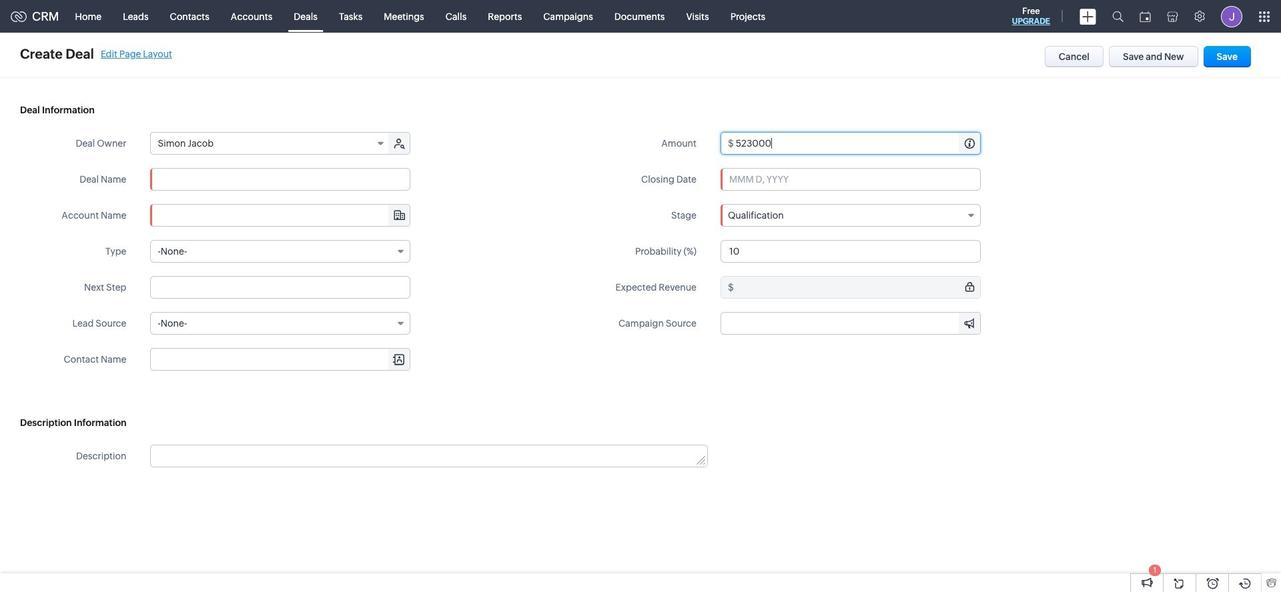Task type: locate. For each thing, give the bounding box(es) containing it.
create menu element
[[1072, 0, 1104, 32]]

profile image
[[1221, 6, 1243, 27]]

create menu image
[[1080, 8, 1096, 24]]

search element
[[1104, 0, 1132, 33]]

calendar image
[[1140, 11, 1151, 22]]

None field
[[151, 133, 390, 154], [721, 204, 981, 227], [151, 205, 410, 226], [150, 240, 411, 263], [150, 312, 411, 335], [721, 313, 980, 334], [151, 349, 410, 370], [151, 133, 390, 154], [721, 204, 981, 227], [151, 205, 410, 226], [150, 240, 411, 263], [150, 312, 411, 335], [721, 313, 980, 334], [151, 349, 410, 370]]

None text field
[[150, 168, 411, 191], [721, 240, 981, 263], [150, 276, 411, 299], [736, 277, 980, 298], [721, 313, 980, 334], [151, 349, 410, 370], [151, 446, 707, 467], [150, 168, 411, 191], [721, 240, 981, 263], [150, 276, 411, 299], [736, 277, 980, 298], [721, 313, 980, 334], [151, 349, 410, 370], [151, 446, 707, 467]]

logo image
[[11, 11, 27, 22]]

None text field
[[736, 133, 980, 154], [151, 205, 410, 226], [736, 133, 980, 154], [151, 205, 410, 226]]



Task type: describe. For each thing, give the bounding box(es) containing it.
profile element
[[1213, 0, 1251, 32]]

MMM D, YYYY text field
[[721, 168, 981, 191]]

search image
[[1112, 11, 1124, 22]]



Task type: vqa. For each thing, say whether or not it's contained in the screenshot.
Profile element
yes



